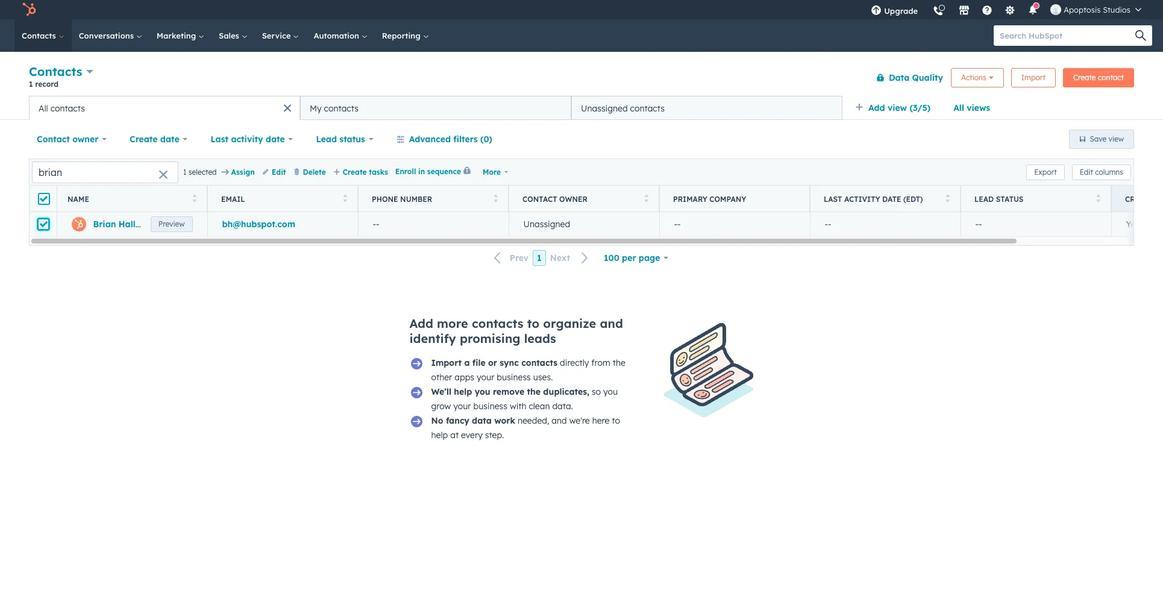 Task type: locate. For each thing, give the bounding box(es) containing it.
2 -- from the left
[[674, 219, 681, 230]]

1 horizontal spatial to
[[612, 415, 620, 426]]

press to sort. image down 1 selected
[[192, 194, 197, 202]]

add for add view (3/5)
[[869, 103, 886, 113]]

import a file or sync contacts
[[431, 358, 558, 368]]

the inside directly from the other apps your business uses.
[[613, 358, 626, 368]]

-- down primary
[[674, 219, 681, 230]]

save view
[[1091, 134, 1125, 144]]

0 horizontal spatial import
[[431, 358, 462, 368]]

work
[[495, 415, 516, 426]]

step.
[[485, 430, 504, 441]]

business up we'll help you remove the duplicates,
[[497, 372, 531, 383]]

1 vertical spatial unassigned
[[524, 219, 571, 230]]

0 horizontal spatial contact owner
[[37, 134, 98, 145]]

contacts inside popup button
[[29, 64, 82, 79]]

phone
[[372, 194, 398, 204]]

the right from
[[613, 358, 626, 368]]

2 you from the left
[[604, 387, 618, 397]]

date right activity at the top left of the page
[[266, 134, 285, 145]]

3 - from the left
[[674, 219, 678, 230]]

1 left record
[[29, 80, 33, 89]]

lead for lead status
[[975, 194, 994, 204]]

at
[[451, 430, 459, 441]]

all down 1 record
[[39, 103, 48, 114]]

contact up the "unassigned" button
[[523, 194, 557, 204]]

0 horizontal spatial 1
[[29, 80, 33, 89]]

save view button
[[1069, 130, 1135, 149]]

create left da
[[1126, 194, 1154, 204]]

pagination navigation
[[487, 250, 596, 266]]

selected
[[189, 167, 217, 176]]

1 horizontal spatial 1
[[183, 167, 187, 176]]

page
[[639, 253, 661, 264]]

0 vertical spatial view
[[888, 103, 908, 113]]

last activity date
[[211, 134, 285, 145]]

0 vertical spatial 1
[[29, 80, 33, 89]]

1 horizontal spatial the
[[613, 358, 626, 368]]

last for last activity date
[[211, 134, 229, 145]]

view left (3/5)
[[888, 103, 908, 113]]

0 vertical spatial help
[[454, 387, 472, 397]]

0 horizontal spatial lead
[[316, 134, 337, 145]]

other
[[431, 372, 452, 383]]

business inside directly from the other apps your business uses.
[[497, 372, 531, 383]]

0 vertical spatial import
[[1022, 73, 1046, 82]]

1 all from the left
[[954, 103, 965, 113]]

contacts down hubspot link
[[22, 31, 58, 40]]

your up fancy on the left bottom of the page
[[454, 401, 471, 412]]

unassigned button
[[509, 212, 660, 236]]

2 date from the left
[[266, 134, 285, 145]]

1 horizontal spatial you
[[604, 387, 618, 397]]

press to sort. image down edit columns button
[[1097, 194, 1101, 202]]

and up from
[[600, 316, 623, 331]]

email
[[221, 194, 245, 204]]

1 vertical spatial and
[[552, 415, 567, 426]]

contacts up record
[[29, 64, 82, 79]]

delete
[[303, 167, 326, 176]]

actions button
[[952, 68, 1004, 87]]

brian
[[93, 219, 116, 230]]

1 vertical spatial business
[[474, 401, 508, 412]]

add for add more contacts to organize and identify promising leads
[[410, 316, 434, 331]]

last left activity
[[824, 194, 843, 204]]

1 vertical spatial add
[[410, 316, 434, 331]]

you left remove
[[475, 387, 491, 397]]

import
[[1022, 73, 1046, 82], [431, 358, 462, 368]]

press to sort. element
[[192, 194, 197, 204], [343, 194, 347, 204], [494, 194, 498, 204], [644, 194, 649, 204], [946, 194, 950, 204], [1097, 194, 1101, 204]]

1 vertical spatial help
[[431, 430, 448, 441]]

0 vertical spatial the
[[613, 358, 626, 368]]

0 horizontal spatial owner
[[72, 134, 98, 145]]

import for import
[[1022, 73, 1046, 82]]

we'll
[[431, 387, 452, 397]]

1 vertical spatial view
[[1109, 134, 1125, 144]]

unassigned for unassigned
[[524, 219, 571, 230]]

0 vertical spatial add
[[869, 103, 886, 113]]

to inside add more contacts to organize and identify promising leads
[[527, 316, 540, 331]]

calling icon image
[[934, 6, 944, 17]]

1 horizontal spatial unassigned
[[581, 103, 628, 114]]

press to sort. element for email
[[343, 194, 347, 204]]

press to sort. element down 1 selected
[[192, 194, 197, 204]]

upgrade
[[885, 6, 918, 16]]

2 -- button from the left
[[961, 212, 1112, 236]]

4 press to sort. image from the left
[[946, 194, 950, 202]]

no fancy data work
[[431, 415, 516, 426]]

contacts banner
[[29, 62, 1135, 96]]

1 horizontal spatial add
[[869, 103, 886, 113]]

record
[[35, 80, 59, 89]]

advanced filters (0)
[[409, 134, 493, 145]]

needed, and we're here to help at every step.
[[431, 415, 620, 441]]

1 vertical spatial 1
[[183, 167, 187, 176]]

2 press to sort. element from the left
[[343, 194, 347, 204]]

press to sort. image for status
[[1097, 194, 1101, 202]]

create da
[[1126, 194, 1164, 204]]

0 vertical spatial owner
[[72, 134, 98, 145]]

1 press to sort. image from the left
[[644, 194, 649, 202]]

your down file
[[477, 372, 495, 383]]

contact down all contacts
[[37, 134, 70, 145]]

unassigned down contacts banner
[[581, 103, 628, 114]]

-- button down number
[[358, 212, 509, 236]]

1 -- from the left
[[373, 219, 380, 230]]

create for create tasks
[[343, 167, 367, 176]]

data quality
[[889, 72, 944, 83]]

last activity date (edt)
[[824, 194, 923, 204]]

edit for edit
[[272, 167, 286, 176]]

press to sort. image
[[644, 194, 649, 202], [1097, 194, 1101, 202]]

-- down last activity date (edt)
[[825, 219, 832, 230]]

contacts button
[[29, 63, 94, 80]]

create inside create date popup button
[[130, 134, 158, 145]]

create left contact
[[1074, 73, 1097, 82]]

1 horizontal spatial your
[[477, 372, 495, 383]]

1 right prev
[[537, 253, 542, 264]]

0 vertical spatial contact owner
[[37, 134, 98, 145]]

we're
[[570, 415, 590, 426]]

primary company
[[674, 194, 747, 204]]

press to sort. image left primary
[[644, 194, 649, 202]]

0 horizontal spatial all
[[39, 103, 48, 114]]

-- down 'lead status'
[[976, 219, 983, 230]]

0 horizontal spatial last
[[211, 134, 229, 145]]

press to sort. image
[[192, 194, 197, 202], [343, 194, 347, 202], [494, 194, 498, 202], [946, 194, 950, 202]]

-
[[373, 219, 376, 230], [376, 219, 380, 230], [674, 219, 678, 230], [678, 219, 681, 230], [825, 219, 829, 230], [829, 219, 832, 230], [976, 219, 979, 230], [979, 219, 983, 230]]

view right save
[[1109, 134, 1125, 144]]

1 for 1 selected
[[183, 167, 187, 176]]

press to sort. image for email
[[343, 194, 347, 202]]

1 inside contacts banner
[[29, 80, 33, 89]]

and
[[600, 316, 623, 331], [552, 415, 567, 426]]

owner up the "unassigned" button
[[560, 194, 588, 204]]

1 horizontal spatial date
[[266, 134, 285, 145]]

2 horizontal spatial 1
[[537, 253, 542, 264]]

add inside popup button
[[869, 103, 886, 113]]

unassigned contacts
[[581, 103, 665, 114]]

import inside button
[[1022, 73, 1046, 82]]

2 press to sort. image from the left
[[1097, 194, 1101, 202]]

the up clean
[[527, 387, 541, 397]]

owner up search name, phone, email addresses, or company search field
[[72, 134, 98, 145]]

0 horizontal spatial help
[[431, 430, 448, 441]]

view inside button
[[1109, 134, 1125, 144]]

and down data.
[[552, 415, 567, 426]]

1 horizontal spatial view
[[1109, 134, 1125, 144]]

search image
[[1136, 30, 1147, 41]]

contact inside popup button
[[37, 134, 70, 145]]

edit columns
[[1080, 167, 1124, 176]]

lead inside popup button
[[316, 134, 337, 145]]

marketing link
[[149, 19, 212, 52]]

add down 'data quality' button on the top
[[869, 103, 886, 113]]

3 -- from the left
[[825, 219, 832, 230]]

edit left columns at the top right of the page
[[1080, 167, 1094, 176]]

1 vertical spatial import
[[431, 358, 462, 368]]

business
[[497, 372, 531, 383], [474, 401, 508, 412]]

lead
[[316, 134, 337, 145], [975, 194, 994, 204]]

2 press to sort. image from the left
[[343, 194, 347, 202]]

6 press to sort. element from the left
[[1097, 194, 1101, 204]]

1 vertical spatial to
[[612, 415, 620, 426]]

(3/5)
[[910, 103, 931, 113]]

data quality button
[[869, 65, 944, 90]]

press to sort. element down edit columns button
[[1097, 194, 1101, 204]]

press to sort. image down the more 'popup button'
[[494, 194, 498, 202]]

every
[[461, 430, 483, 441]]

2 edit from the left
[[1080, 167, 1094, 176]]

you right so
[[604, 387, 618, 397]]

1 horizontal spatial edit
[[1080, 167, 1094, 176]]

2 vertical spatial 1
[[537, 253, 542, 264]]

business inside so you grow your business with clean data.
[[474, 401, 508, 412]]

press to sort. element down the more 'popup button'
[[494, 194, 498, 204]]

1 vertical spatial last
[[824, 194, 843, 204]]

edit columns button
[[1073, 164, 1132, 180]]

0 horizontal spatial you
[[475, 387, 491, 397]]

1 horizontal spatial owner
[[560, 194, 588, 204]]

service link
[[255, 19, 307, 52]]

1 horizontal spatial import
[[1022, 73, 1046, 82]]

all views link
[[946, 96, 999, 120]]

service
[[262, 31, 293, 40]]

1 horizontal spatial and
[[600, 316, 623, 331]]

add more contacts to organize and identify promising leads
[[410, 316, 623, 346]]

0 horizontal spatial to
[[527, 316, 540, 331]]

1 horizontal spatial press to sort. image
[[1097, 194, 1101, 202]]

0 horizontal spatial and
[[552, 415, 567, 426]]

view inside popup button
[[888, 103, 908, 113]]

contacts for my contacts
[[324, 103, 359, 114]]

3 press to sort. image from the left
[[494, 194, 498, 202]]

date down all contacts button
[[160, 134, 179, 145]]

edit for edit columns
[[1080, 167, 1094, 176]]

import up other
[[431, 358, 462, 368]]

press to sort. element right (edt)
[[946, 194, 950, 204]]

your
[[477, 372, 495, 383], [454, 401, 471, 412]]

create left tasks
[[343, 167, 367, 176]]

upgrade image
[[871, 5, 882, 16]]

create contact button
[[1064, 68, 1135, 87]]

to
[[527, 316, 540, 331], [612, 415, 620, 426]]

0 vertical spatial contact
[[37, 134, 70, 145]]

activity
[[845, 194, 881, 204]]

to left organize
[[527, 316, 540, 331]]

5 press to sort. element from the left
[[946, 194, 950, 204]]

contact owner up the "unassigned" button
[[523, 194, 588, 204]]

1 vertical spatial lead
[[975, 194, 994, 204]]

file
[[473, 358, 486, 368]]

8 - from the left
[[979, 219, 983, 230]]

all
[[954, 103, 965, 113], [39, 103, 48, 114]]

date
[[883, 194, 902, 204]]

0 vertical spatial to
[[527, 316, 540, 331]]

create inside create tasks button
[[343, 167, 367, 176]]

4 -- from the left
[[976, 219, 983, 230]]

sales
[[219, 31, 242, 40]]

edit button
[[262, 167, 286, 178]]

1 horizontal spatial all
[[954, 103, 965, 113]]

4 press to sort. element from the left
[[644, 194, 649, 204]]

contacts
[[50, 103, 85, 114], [324, 103, 359, 114], [630, 103, 665, 114], [472, 316, 524, 331], [522, 358, 558, 368]]

0 horizontal spatial date
[[160, 134, 179, 145]]

create down all contacts button
[[130, 134, 158, 145]]

create tasks
[[343, 167, 388, 176]]

1 horizontal spatial lead
[[975, 194, 994, 204]]

1 date from the left
[[160, 134, 179, 145]]

1 vertical spatial your
[[454, 401, 471, 412]]

1 vertical spatial the
[[527, 387, 541, 397]]

all left views
[[954, 103, 965, 113]]

add left more
[[410, 316, 434, 331]]

tara schultz image
[[1051, 4, 1062, 15]]

0 vertical spatial lead
[[316, 134, 337, 145]]

1 vertical spatial contact
[[523, 194, 557, 204]]

press to sort. image right (edt)
[[946, 194, 950, 202]]

edit
[[272, 167, 286, 176], [1080, 167, 1094, 176]]

0 vertical spatial unassigned
[[581, 103, 628, 114]]

100 per page
[[604, 253, 661, 264]]

assign
[[231, 167, 255, 176]]

1 vertical spatial contacts
[[29, 64, 82, 79]]

to right here
[[612, 415, 620, 426]]

press to sort. element left primary
[[644, 194, 649, 204]]

press to sort. image for phone number
[[494, 194, 498, 202]]

all inside button
[[39, 103, 48, 114]]

halligan
[[119, 219, 154, 230]]

4 - from the left
[[678, 219, 681, 230]]

0 horizontal spatial view
[[888, 103, 908, 113]]

0 horizontal spatial edit
[[272, 167, 286, 176]]

-- down phone
[[373, 219, 380, 230]]

press to sort. image for owner
[[644, 194, 649, 202]]

last
[[211, 134, 229, 145], [824, 194, 843, 204]]

0 vertical spatial business
[[497, 372, 531, 383]]

apps
[[455, 372, 475, 383]]

import button
[[1012, 68, 1056, 87]]

1 inside button
[[537, 253, 542, 264]]

all for all contacts
[[39, 103, 48, 114]]

last left activity at the top left of the page
[[211, 134, 229, 145]]

create for create date
[[130, 134, 158, 145]]

0 vertical spatial your
[[477, 372, 495, 383]]

contacts inside button
[[324, 103, 359, 114]]

create contact
[[1074, 73, 1125, 82]]

data
[[889, 72, 910, 83]]

leads
[[524, 331, 556, 346]]

import down search hubspot 'search field'
[[1022, 73, 1046, 82]]

0 horizontal spatial unassigned
[[524, 219, 571, 230]]

0 horizontal spatial add
[[410, 316, 434, 331]]

0 vertical spatial and
[[600, 316, 623, 331]]

1 horizontal spatial help
[[454, 387, 472, 397]]

press to sort. element for lead status
[[1097, 194, 1101, 204]]

contact owner down all contacts
[[37, 134, 98, 145]]

3 press to sort. element from the left
[[494, 194, 498, 204]]

0 horizontal spatial -- button
[[358, 212, 509, 236]]

da
[[1156, 194, 1164, 204]]

0 horizontal spatial contact
[[37, 134, 70, 145]]

help down apps
[[454, 387, 472, 397]]

unassigned up pagination navigation
[[524, 219, 571, 230]]

brian halligan (sample contact) link
[[93, 219, 231, 230]]

add inside add more contacts to organize and identify promising leads
[[410, 316, 434, 331]]

help down the no
[[431, 430, 448, 441]]

press to sort. image down create tasks button
[[343, 194, 347, 202]]

-- button down status
[[961, 212, 1112, 236]]

number
[[400, 194, 432, 204]]

menu
[[864, 0, 1149, 24]]

0 horizontal spatial press to sort. image
[[644, 194, 649, 202]]

create inside 'create contact' 'button'
[[1074, 73, 1097, 82]]

0 vertical spatial last
[[211, 134, 229, 145]]

1 horizontal spatial -- button
[[961, 212, 1112, 236]]

press to sort. element down create tasks button
[[343, 194, 347, 204]]

directly
[[560, 358, 589, 368]]

0 horizontal spatial your
[[454, 401, 471, 412]]

2 all from the left
[[39, 103, 48, 114]]

1 horizontal spatial last
[[824, 194, 843, 204]]

100
[[604, 253, 620, 264]]

1 horizontal spatial contact owner
[[523, 194, 588, 204]]

so
[[592, 387, 601, 397]]

enroll in sequence
[[395, 167, 461, 176]]

(0)
[[481, 134, 493, 145]]

last inside popup button
[[211, 134, 229, 145]]

tasks
[[369, 167, 388, 176]]

1 left the selected
[[183, 167, 187, 176]]

1 edit from the left
[[272, 167, 286, 176]]

1 for 1 record
[[29, 80, 33, 89]]

edit left delete 'button'
[[272, 167, 286, 176]]

business up data
[[474, 401, 508, 412]]



Task type: describe. For each thing, give the bounding box(es) containing it.
you inside so you grow your business with clean data.
[[604, 387, 618, 397]]

1 for 1
[[537, 253, 542, 264]]

notifications image
[[1028, 5, 1039, 16]]

save
[[1091, 134, 1107, 144]]

advanced
[[409, 134, 451, 145]]

bh@hubspot.com button
[[207, 212, 358, 236]]

to inside needed, and we're here to help at every step.
[[612, 415, 620, 426]]

no
[[431, 415, 444, 426]]

1 press to sort. element from the left
[[192, 194, 197, 204]]

sequence
[[427, 167, 461, 176]]

next button
[[546, 250, 596, 266]]

preview button
[[151, 216, 193, 232]]

company
[[710, 194, 747, 204]]

and inside needed, and we're here to help at every step.
[[552, 415, 567, 426]]

promising
[[460, 331, 521, 346]]

fancy
[[446, 415, 470, 426]]

view for add
[[888, 103, 908, 113]]

2 - from the left
[[376, 219, 380, 230]]

actions
[[962, 73, 987, 82]]

more
[[483, 167, 501, 176]]

your inside so you grow your business with clean data.
[[454, 401, 471, 412]]

yesterday
[[1127, 219, 1164, 230]]

my contacts
[[310, 103, 359, 114]]

marketplaces image
[[959, 5, 970, 16]]

lead status
[[975, 194, 1024, 204]]

your inside directly from the other apps your business uses.
[[477, 372, 495, 383]]

we'll help you remove the duplicates,
[[431, 387, 590, 397]]

owner inside popup button
[[72, 134, 98, 145]]

grow
[[431, 401, 451, 412]]

more button
[[483, 166, 508, 179]]

create date button
[[122, 127, 196, 151]]

prev
[[510, 253, 529, 264]]

clear input image
[[159, 170, 168, 180]]

here
[[593, 415, 610, 426]]

import for import a file or sync contacts
[[431, 358, 462, 368]]

primary company column header
[[660, 186, 811, 212]]

create date
[[130, 134, 179, 145]]

unassigned contacts button
[[572, 96, 843, 120]]

press to sort. element for phone number
[[494, 194, 498, 204]]

5 - from the left
[[825, 219, 829, 230]]

settings image
[[1005, 5, 1016, 16]]

advanced filters (0) button
[[389, 127, 500, 151]]

create for create da
[[1126, 194, 1154, 204]]

notifications button
[[1023, 0, 1044, 19]]

1 -- button from the left
[[358, 212, 509, 236]]

sync
[[500, 358, 519, 368]]

last for last activity date (edt)
[[824, 194, 843, 204]]

so you grow your business with clean data.
[[431, 387, 618, 412]]

status
[[340, 134, 365, 145]]

organize
[[543, 316, 597, 331]]

all contacts button
[[29, 96, 300, 120]]

contacts for all contacts
[[50, 103, 85, 114]]

views
[[967, 103, 991, 113]]

conversations link
[[72, 19, 149, 52]]

7 - from the left
[[976, 219, 979, 230]]

next
[[550, 253, 570, 264]]

enroll in sequence button
[[395, 167, 476, 178]]

activity
[[231, 134, 263, 145]]

view for save
[[1109, 134, 1125, 144]]

search button
[[1130, 25, 1153, 46]]

apoptosis studios button
[[1044, 0, 1149, 19]]

lead for lead status
[[316, 134, 337, 145]]

identify
[[410, 331, 456, 346]]

apoptosis studios
[[1064, 5, 1131, 14]]

create for create contact
[[1074, 73, 1097, 82]]

studios
[[1104, 5, 1131, 14]]

uses.
[[533, 372, 553, 383]]

press to sort. image for last activity date (edt)
[[946, 194, 950, 202]]

reporting link
[[375, 19, 436, 52]]

(edt)
[[904, 194, 923, 204]]

1 - from the left
[[373, 219, 376, 230]]

phone number
[[372, 194, 432, 204]]

prev button
[[487, 250, 533, 266]]

hubspot link
[[14, 2, 45, 17]]

apoptosis
[[1064, 5, 1101, 14]]

1 horizontal spatial contact
[[523, 194, 557, 204]]

contacts inside add more contacts to organize and identify promising leads
[[472, 316, 524, 331]]

0 horizontal spatial the
[[527, 387, 541, 397]]

add view (3/5) button
[[848, 96, 946, 120]]

contact owner inside contact owner popup button
[[37, 134, 98, 145]]

marketing
[[157, 31, 198, 40]]

1 you from the left
[[475, 387, 491, 397]]

1 vertical spatial owner
[[560, 194, 588, 204]]

help inside needed, and we're here to help at every step.
[[431, 430, 448, 441]]

unassigned for unassigned contacts
[[581, 103, 628, 114]]

hubspot image
[[22, 2, 36, 17]]

1 press to sort. image from the left
[[192, 194, 197, 202]]

marketplaces button
[[952, 0, 978, 19]]

6 - from the left
[[829, 219, 832, 230]]

Search HubSpot search field
[[994, 25, 1142, 46]]

contacts link
[[14, 19, 72, 52]]

with
[[510, 401, 527, 412]]

a
[[465, 358, 470, 368]]

enroll
[[395, 167, 416, 176]]

0 vertical spatial contacts
[[22, 31, 58, 40]]

data
[[472, 415, 492, 426]]

press to sort. element for last activity date (edt)
[[946, 194, 950, 204]]

export button
[[1027, 164, 1065, 180]]

and inside add more contacts to organize and identify promising leads
[[600, 316, 623, 331]]

more
[[437, 316, 468, 331]]

settings link
[[998, 0, 1023, 19]]

all contacts
[[39, 103, 85, 114]]

contacts for unassigned contacts
[[630, 103, 665, 114]]

automation link
[[307, 19, 375, 52]]

columns
[[1096, 167, 1124, 176]]

preview
[[158, 219, 185, 229]]

all for all views
[[954, 103, 965, 113]]

clean
[[529, 401, 550, 412]]

name
[[68, 194, 89, 204]]

1 vertical spatial contact owner
[[523, 194, 588, 204]]

lead status
[[316, 134, 365, 145]]

lead status button
[[308, 127, 381, 151]]

Search name, phone, email addresses, or company search field
[[32, 161, 178, 183]]

quality
[[913, 72, 944, 83]]

help button
[[978, 0, 998, 19]]

1 record
[[29, 80, 59, 89]]

in
[[418, 167, 425, 176]]

press to sort. element for contact owner
[[644, 194, 649, 204]]

help image
[[982, 5, 993, 16]]

menu containing apoptosis studios
[[864, 0, 1149, 24]]

100 per page button
[[596, 246, 677, 270]]



Task type: vqa. For each thing, say whether or not it's contained in the screenshot.
navigation
no



